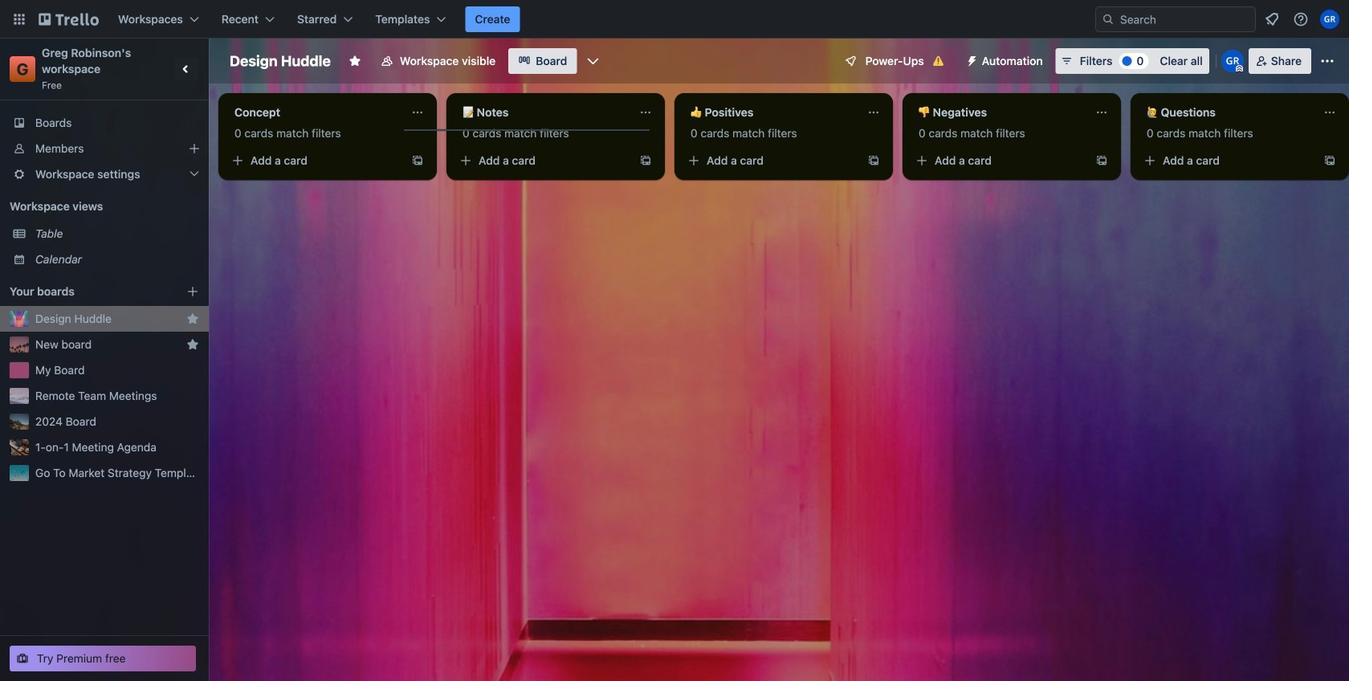 Task type: vqa. For each thing, say whether or not it's contained in the screenshot.
Starred Icon
yes



Task type: describe. For each thing, give the bounding box(es) containing it.
your boards with 7 items element
[[10, 282, 162, 301]]

Search field
[[1115, 8, 1255, 31]]

show menu image
[[1320, 53, 1336, 69]]

2 create from template… image from the left
[[867, 154, 880, 167]]

greg robinson (gregrobinson96) image
[[1320, 10, 1340, 29]]

search image
[[1102, 13, 1115, 26]]

greg robinson (gregrobinson96) image
[[1222, 50, 1244, 72]]

0 notifications image
[[1263, 10, 1282, 29]]

workspace navigation collapse icon image
[[175, 58, 198, 80]]

1 create from template… image from the left
[[411, 154, 424, 167]]

1 starred icon image from the top
[[186, 312, 199, 325]]

open information menu image
[[1293, 11, 1309, 27]]

back to home image
[[39, 6, 99, 32]]



Task type: locate. For each thing, give the bounding box(es) containing it.
Board name text field
[[222, 48, 339, 74]]

add board image
[[186, 285, 199, 298]]

star or unstar board image
[[348, 55, 361, 67]]

primary element
[[0, 0, 1349, 39]]

0 horizontal spatial create from template… image
[[639, 154, 652, 167]]

0 horizontal spatial create from template… image
[[411, 154, 424, 167]]

1 horizontal spatial create from template… image
[[1096, 154, 1108, 167]]

1 vertical spatial starred icon image
[[186, 338, 199, 351]]

2 starred icon image from the top
[[186, 338, 199, 351]]

starred icon image
[[186, 312, 199, 325], [186, 338, 199, 351]]

2 horizontal spatial create from template… image
[[1324, 154, 1337, 167]]

this member is an admin of this board. image
[[1236, 65, 1243, 72]]

2 create from template… image from the left
[[1096, 154, 1108, 167]]

create from template… image
[[411, 154, 424, 167], [1096, 154, 1108, 167]]

sm image
[[960, 48, 982, 71]]

None text field
[[453, 100, 633, 125], [681, 100, 861, 125], [1137, 100, 1317, 125], [453, 100, 633, 125], [681, 100, 861, 125], [1137, 100, 1317, 125]]

1 horizontal spatial create from template… image
[[867, 154, 880, 167]]

create from template… image
[[639, 154, 652, 167], [867, 154, 880, 167], [1324, 154, 1337, 167]]

3 create from template… image from the left
[[1324, 154, 1337, 167]]

0 vertical spatial starred icon image
[[186, 312, 199, 325]]

customize views image
[[585, 53, 601, 69]]

1 create from template… image from the left
[[639, 154, 652, 167]]

None text field
[[225, 100, 405, 125], [909, 100, 1089, 125], [225, 100, 405, 125], [909, 100, 1089, 125]]



